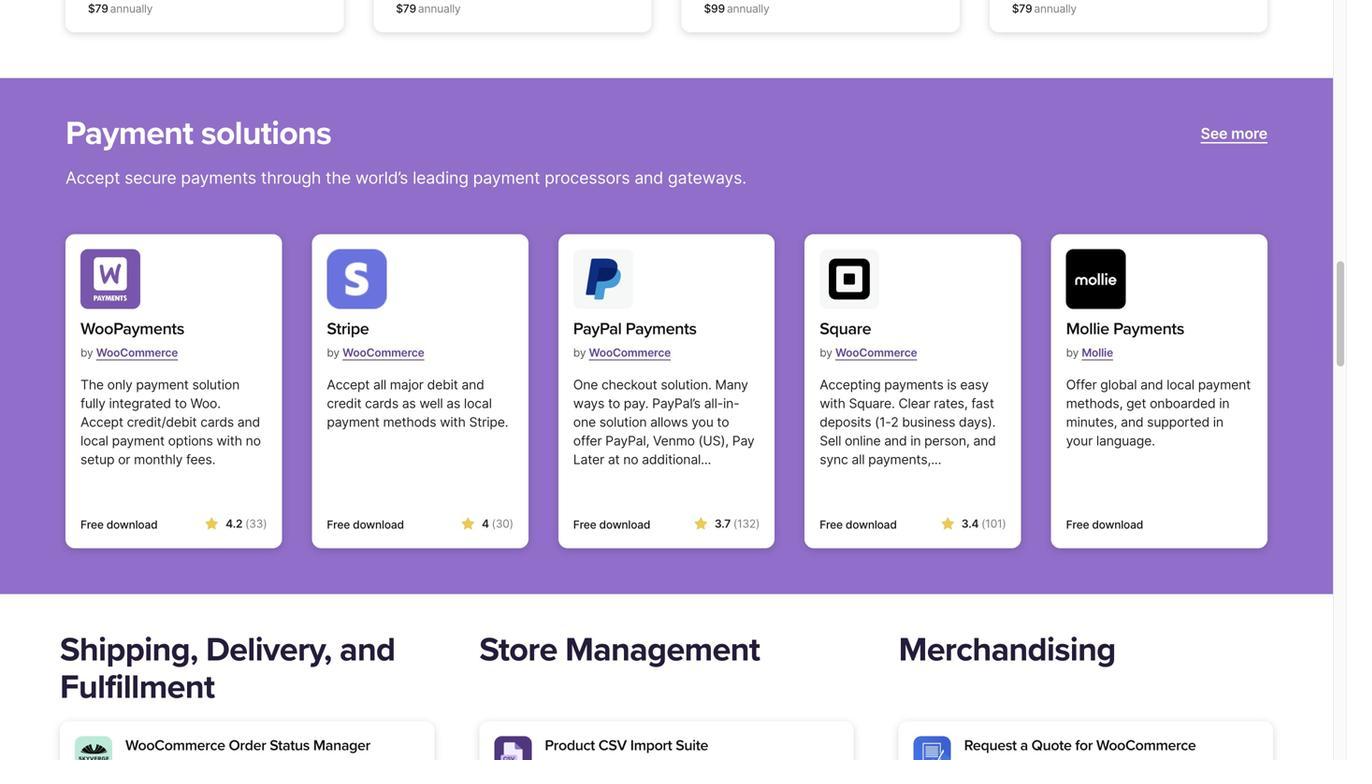 Task type: locate. For each thing, give the bounding box(es) containing it.
with up deposits
[[820, 396, 846, 412]]

as up methods
[[402, 396, 416, 412]]

solution up paypal,
[[600, 415, 647, 431]]

venmo
[[653, 433, 695, 449]]

in-
[[723, 396, 740, 412]]

2 horizontal spatial $79 annually
[[1012, 2, 1077, 16]]

132
[[738, 518, 756, 531]]

to left 'woo.'
[[175, 396, 187, 412]]

4 ( from the left
[[982, 518, 986, 531]]

no right options
[[246, 433, 261, 449]]

3 woocommerce link from the left
[[589, 339, 671, 367]]

4 download from the left
[[846, 519, 897, 532]]

3.7 ( 132 )
[[715, 518, 760, 531]]

)
[[263, 518, 267, 531], [510, 518, 514, 531], [756, 518, 760, 531], [1003, 518, 1007, 531]]

4 free from the left
[[820, 519, 843, 532]]

no right at
[[624, 452, 639, 468]]

$79
[[88, 2, 108, 16], [396, 2, 416, 16], [1012, 2, 1033, 16]]

all inside accept all major debit and credit cards as well as local payment methods with stripe.
[[373, 377, 387, 393]]

by left mollie link
[[1067, 346, 1079, 360]]

3.7
[[715, 518, 731, 531]]

free download for woopayments
[[80, 519, 158, 532]]

in up payments,...
[[911, 433, 921, 449]]

2 horizontal spatial with
[[820, 396, 846, 412]]

woocommerce link for woopayments
[[96, 339, 178, 367]]

2 $79 from the left
[[396, 2, 416, 16]]

for
[[1076, 738, 1093, 755]]

4 free download from the left
[[820, 519, 897, 532]]

0 vertical spatial with
[[820, 396, 846, 412]]

( right 3.7
[[734, 518, 738, 531]]

( for stripe
[[492, 518, 496, 531]]

1 vertical spatial no
[[624, 452, 639, 468]]

0 horizontal spatial payments
[[626, 319, 697, 339]]

1 horizontal spatial all
[[852, 452, 865, 468]]

3 download from the left
[[599, 519, 651, 532]]

1 ( from the left
[[245, 518, 249, 531]]

offer
[[1067, 377, 1097, 393]]

5 free download from the left
[[1067, 519, 1144, 532]]

suite
[[676, 738, 709, 755]]

by down square
[[820, 346, 833, 360]]

mollie link
[[1082, 339, 1114, 367]]

woocommerce link up accepting
[[836, 339, 918, 367]]

0 vertical spatial mollie
[[1067, 319, 1110, 339]]

by up the the
[[80, 346, 93, 360]]

paypal payments by woocommerce
[[574, 319, 697, 360]]

a
[[1021, 738, 1028, 755]]

paypal payments link
[[574, 317, 697, 342]]

payments inside mollie payments by mollie
[[1114, 319, 1185, 339]]

0 horizontal spatial $79
[[88, 2, 108, 16]]

0 vertical spatial cards
[[365, 396, 399, 412]]

as
[[402, 396, 416, 412], [447, 396, 461, 412]]

download for paypal
[[599, 519, 651, 532]]

with down well on the left
[[440, 415, 466, 431]]

free right 101
[[1067, 519, 1090, 532]]

woopayments by woocommerce
[[80, 319, 184, 360]]

and
[[635, 168, 664, 188], [462, 377, 484, 393], [1141, 377, 1164, 393], [238, 415, 260, 431], [1121, 415, 1144, 431], [885, 433, 907, 449], [974, 433, 996, 449], [340, 630, 395, 671]]

$99 annually
[[704, 2, 770, 16]]

get
[[1127, 396, 1147, 412]]

and inside the shipping, delivery, and fulfillment
[[340, 630, 395, 671]]

5 by from the left
[[1067, 346, 1079, 360]]

with right options
[[217, 433, 242, 449]]

to inside the 'the only payment solution fully integrated to woo. accept credit/debit cards and local payment options with no setup or monthly fees.'
[[175, 396, 187, 412]]

integrated
[[109, 396, 171, 412]]

payments inside paypal payments by woocommerce
[[626, 319, 697, 339]]

in right the onboarded
[[1220, 396, 1230, 412]]

one
[[574, 377, 598, 393]]

2 download from the left
[[353, 519, 404, 532]]

1 horizontal spatial solution
[[600, 415, 647, 431]]

1 horizontal spatial $79 annually
[[396, 2, 461, 16]]

0 vertical spatial all
[[373, 377, 387, 393]]

2 by from the left
[[327, 346, 340, 360]]

4 by from the left
[[820, 346, 833, 360]]

free for square
[[820, 519, 843, 532]]

2 horizontal spatial local
[[1167, 377, 1195, 393]]

( for paypal payments
[[734, 518, 738, 531]]

by down stripe
[[327, 346, 340, 360]]

woopayments link
[[80, 317, 184, 342]]

free download
[[80, 519, 158, 532], [327, 519, 404, 532], [574, 519, 651, 532], [820, 519, 897, 532], [1067, 519, 1144, 532]]

woocommerce down the woopayments 'link'
[[96, 346, 178, 360]]

accept up credit
[[327, 377, 370, 393]]

$79 annually
[[88, 2, 153, 16], [396, 2, 461, 16], [1012, 2, 1077, 16]]

as down debit
[[447, 396, 461, 412]]

1 horizontal spatial with
[[440, 415, 466, 431]]

by inside mollie payments by mollie
[[1067, 346, 1079, 360]]

3 ) from the left
[[756, 518, 760, 531]]

supported
[[1148, 415, 1210, 431]]

csv
[[599, 738, 627, 755]]

with
[[820, 396, 846, 412], [440, 415, 466, 431], [217, 433, 242, 449]]

(1-
[[875, 415, 891, 431]]

0 vertical spatial accept
[[66, 168, 120, 188]]

1 free from the left
[[80, 519, 104, 532]]

4 ) from the left
[[1003, 518, 1007, 531]]

in
[[1220, 396, 1230, 412], [1214, 415, 1224, 431], [911, 433, 921, 449]]

2 free download from the left
[[327, 519, 404, 532]]

woocommerce link for stripe
[[343, 339, 425, 367]]

by inside the square by woocommerce
[[820, 346, 833, 360]]

woocommerce down stripe link
[[343, 346, 425, 360]]

pay.
[[624, 396, 649, 412]]

woocommerce inside stripe by woocommerce
[[343, 346, 425, 360]]

2 ) from the left
[[510, 518, 514, 531]]

2 vertical spatial in
[[911, 433, 921, 449]]

1 vertical spatial all
[[852, 452, 865, 468]]

payments up clear at the bottom right of the page
[[885, 377, 944, 393]]

) right 3.4
[[1003, 518, 1007, 531]]

0 vertical spatial no
[[246, 433, 261, 449]]

all
[[373, 377, 387, 393], [852, 452, 865, 468]]

payment solutions
[[66, 114, 331, 154]]

order
[[229, 738, 266, 755]]

payments
[[626, 319, 697, 339], [1114, 319, 1185, 339]]

1 horizontal spatial payments
[[1114, 319, 1185, 339]]

cards down major
[[365, 396, 399, 412]]

0 horizontal spatial to
[[175, 396, 187, 412]]

0 horizontal spatial local
[[80, 433, 108, 449]]

in inside accepting payments is easy with square. clear rates, fast deposits (1-2 business days). sell online and in person, and sync all payments,...
[[911, 433, 921, 449]]

1 vertical spatial local
[[464, 396, 492, 412]]

1 download from the left
[[106, 519, 158, 532]]

1 horizontal spatial as
[[447, 396, 461, 412]]

payment up integrated
[[136, 377, 189, 393]]

mollie payments by mollie
[[1067, 319, 1185, 360]]

1 horizontal spatial cards
[[365, 396, 399, 412]]

2 woocommerce link from the left
[[343, 339, 425, 367]]

1 horizontal spatial payments
[[885, 377, 944, 393]]

with inside the 'the only payment solution fully integrated to woo. accept credit/debit cards and local payment options with no setup or monthly fees.'
[[217, 433, 242, 449]]

product
[[545, 738, 595, 755]]

2 vertical spatial local
[[80, 433, 108, 449]]

accept inside accept all major debit and credit cards as well as local payment methods with stripe.
[[327, 377, 370, 393]]

(
[[245, 518, 249, 531], [492, 518, 496, 531], [734, 518, 738, 531], [982, 518, 986, 531]]

ways
[[574, 396, 605, 412]]

2 vertical spatial with
[[217, 433, 242, 449]]

0 horizontal spatial as
[[402, 396, 416, 412]]

all-
[[704, 396, 723, 412]]

3 free download from the left
[[574, 519, 651, 532]]

local up setup
[[80, 433, 108, 449]]

more
[[1232, 125, 1268, 143]]

1 vertical spatial payments
[[885, 377, 944, 393]]

stripe by woocommerce
[[327, 319, 425, 360]]

) right 3.7
[[756, 518, 760, 531]]

1 horizontal spatial no
[[624, 452, 639, 468]]

woocommerce inside woopayments by woocommerce
[[96, 346, 178, 360]]

2 horizontal spatial $79
[[1012, 2, 1033, 16]]

setup
[[80, 452, 115, 468]]

payment up the onboarded
[[1199, 377, 1251, 393]]

free down later
[[574, 519, 597, 532]]

2 free from the left
[[327, 519, 350, 532]]

) right 4
[[510, 518, 514, 531]]

payment
[[473, 168, 540, 188], [136, 377, 189, 393], [1199, 377, 1251, 393], [327, 415, 380, 431], [112, 433, 165, 449]]

( right 4.2
[[245, 518, 249, 531]]

local up stripe.
[[464, 396, 492, 412]]

download for woopayments
[[106, 519, 158, 532]]

sync
[[820, 452, 848, 468]]

download for stripe
[[353, 519, 404, 532]]

merchandising
[[899, 630, 1116, 671]]

woocommerce link up only
[[96, 339, 178, 367]]

accept down fully
[[80, 415, 123, 431]]

woocommerce link
[[96, 339, 178, 367], [343, 339, 425, 367], [589, 339, 671, 367], [836, 339, 918, 367]]

0 vertical spatial solution
[[192, 377, 240, 393]]

0 horizontal spatial payments
[[181, 168, 256, 188]]

free down sync on the bottom right of the page
[[820, 519, 843, 532]]

at
[[608, 452, 620, 468]]

paypal,
[[606, 433, 650, 449]]

free right 33
[[327, 519, 350, 532]]

to left pay.
[[608, 396, 620, 412]]

1 vertical spatial accept
[[327, 377, 370, 393]]

0 horizontal spatial no
[[246, 433, 261, 449]]

1 free download from the left
[[80, 519, 158, 532]]

2 payments from the left
[[1114, 319, 1185, 339]]

see
[[1201, 125, 1228, 143]]

payments
[[181, 168, 256, 188], [885, 377, 944, 393]]

mollie
[[1067, 319, 1110, 339], [1082, 346, 1114, 360]]

( right 4
[[492, 518, 496, 531]]

free down setup
[[80, 519, 104, 532]]

status
[[270, 738, 310, 755]]

woocommerce right for
[[1097, 738, 1197, 755]]

1 woocommerce link from the left
[[96, 339, 178, 367]]

payment down credit
[[327, 415, 380, 431]]

the
[[80, 377, 104, 393]]

by for stripe
[[327, 346, 340, 360]]

0 vertical spatial local
[[1167, 377, 1195, 393]]

) right 4.2
[[263, 518, 267, 531]]

( right 3.4
[[982, 518, 986, 531]]

fulfillment
[[60, 668, 215, 709]]

2 vertical spatial accept
[[80, 415, 123, 431]]

annually
[[110, 2, 153, 16], [418, 2, 461, 16], [727, 2, 770, 16], [1035, 2, 1077, 16]]

1 by from the left
[[80, 346, 93, 360]]

payments up "solution."
[[626, 319, 697, 339]]

solution up 'woo.'
[[192, 377, 240, 393]]

fast
[[972, 396, 995, 412]]

by inside woopayments by woocommerce
[[80, 346, 93, 360]]

1 $79 annually from the left
[[88, 2, 153, 16]]

no inside the 'the only payment solution fully integrated to woo. accept credit/debit cards and local payment options with no setup or monthly fees.'
[[246, 433, 261, 449]]

to
[[175, 396, 187, 412], [608, 396, 620, 412], [717, 415, 729, 431]]

payments right mollie link
[[1114, 319, 1185, 339]]

stripe
[[327, 319, 369, 339]]

0 horizontal spatial $79 annually
[[88, 2, 153, 16]]

product csv import suite
[[545, 738, 709, 755]]

only
[[107, 377, 133, 393]]

1 vertical spatial cards
[[200, 415, 234, 431]]

payments down payment solutions
[[181, 168, 256, 188]]

3.4
[[962, 518, 979, 531]]

cards down 'woo.'
[[200, 415, 234, 431]]

0 vertical spatial payments
[[181, 168, 256, 188]]

woocommerce down paypal payments link
[[589, 346, 671, 360]]

by inside stripe by woocommerce
[[327, 346, 340, 360]]

woocommerce link up checkout
[[589, 339, 671, 367]]

3 free from the left
[[574, 519, 597, 532]]

0 horizontal spatial solution
[[192, 377, 240, 393]]

3 by from the left
[[574, 346, 586, 360]]

1 $79 from the left
[[88, 2, 108, 16]]

free for stripe
[[327, 519, 350, 532]]

1 ) from the left
[[263, 518, 267, 531]]

by for square
[[820, 346, 833, 360]]

woocommerce down square link
[[836, 346, 918, 360]]

language.
[[1097, 433, 1156, 449]]

local inside the 'the only payment solution fully integrated to woo. accept credit/debit cards and local payment options with no setup or monthly fees.'
[[80, 433, 108, 449]]

to down the 'in-'
[[717, 415, 729, 431]]

accept secure payments through the world's leading payment processors and gateways.
[[66, 168, 751, 188]]

0 horizontal spatial all
[[373, 377, 387, 393]]

4 woocommerce link from the left
[[836, 339, 918, 367]]

1 vertical spatial solution
[[600, 415, 647, 431]]

1 horizontal spatial $79
[[396, 2, 416, 16]]

0 vertical spatial in
[[1220, 396, 1230, 412]]

all down online
[[852, 452, 865, 468]]

all left major
[[373, 377, 387, 393]]

1 vertical spatial with
[[440, 415, 466, 431]]

0 horizontal spatial cards
[[200, 415, 234, 431]]

0 horizontal spatial with
[[217, 433, 242, 449]]

1 horizontal spatial local
[[464, 396, 492, 412]]

in right supported
[[1214, 415, 1224, 431]]

pay
[[733, 433, 755, 449]]

) for stripe
[[510, 518, 514, 531]]

woocommerce link up major
[[343, 339, 425, 367]]

2 annually from the left
[[418, 2, 461, 16]]

by
[[80, 346, 93, 360], [327, 346, 340, 360], [574, 346, 586, 360], [820, 346, 833, 360], [1067, 346, 1079, 360]]

) for square
[[1003, 518, 1007, 531]]

mollie payments link
[[1067, 317, 1185, 342]]

by down paypal
[[574, 346, 586, 360]]

1 payments from the left
[[626, 319, 697, 339]]

options
[[168, 433, 213, 449]]

accept down payment
[[66, 168, 120, 188]]

3 ( from the left
[[734, 518, 738, 531]]

local up the onboarded
[[1167, 377, 1195, 393]]

well
[[420, 396, 443, 412]]

2 ( from the left
[[492, 518, 496, 531]]

leading
[[413, 168, 469, 188]]



Task type: vqa. For each thing, say whether or not it's contained in the screenshot.


Task type: describe. For each thing, give the bounding box(es) containing it.
import
[[631, 738, 672, 755]]

no inside one checkout solution. many ways to pay. paypal's all-in- one solution allows you to offer paypal, venmo (us), pay later at no additional...
[[624, 452, 639, 468]]

1 horizontal spatial to
[[608, 396, 620, 412]]

1 annually from the left
[[110, 2, 153, 16]]

easy
[[961, 377, 989, 393]]

woocommerce inside the square by woocommerce
[[836, 346, 918, 360]]

accept all major debit and credit cards as well as local payment methods with stripe.
[[327, 377, 509, 431]]

with inside accepting payments is easy with square. clear rates, fast deposits (1-2 business days). sell online and in person, and sync all payments,...
[[820, 396, 846, 412]]

3.4 ( 101 )
[[962, 518, 1007, 531]]

square link
[[820, 317, 918, 342]]

solution inside one checkout solution. many ways to pay. paypal's all-in- one solution allows you to offer paypal, venmo (us), pay later at no additional...
[[600, 415, 647, 431]]

shipping,
[[60, 630, 198, 671]]

minutes,
[[1067, 415, 1118, 431]]

you
[[692, 415, 714, 431]]

solution inside the 'the only payment solution fully integrated to woo. accept credit/debit cards and local payment options with no setup or monthly fees.'
[[192, 377, 240, 393]]

paypal
[[574, 319, 622, 339]]

woocommerce down fulfillment
[[125, 738, 225, 755]]

product csv import suite link
[[545, 737, 839, 756]]

cards inside the 'the only payment solution fully integrated to woo. accept credit/debit cards and local payment options with no setup or monthly fees.'
[[200, 415, 234, 431]]

woocommerce inside paypal payments by woocommerce
[[589, 346, 671, 360]]

2 $79 annually from the left
[[396, 2, 461, 16]]

payment right leading
[[473, 168, 540, 188]]

free for paypal payments
[[574, 519, 597, 532]]

square by woocommerce
[[820, 319, 918, 360]]

1 vertical spatial in
[[1214, 415, 1224, 431]]

1 vertical spatial mollie
[[1082, 346, 1114, 360]]

free for woopayments
[[80, 519, 104, 532]]

local inside accept all major debit and credit cards as well as local payment methods with stripe.
[[464, 396, 492, 412]]

woocommerce link for square
[[836, 339, 918, 367]]

one
[[574, 415, 596, 431]]

payment inside accept all major debit and credit cards as well as local payment methods with stripe.
[[327, 415, 380, 431]]

4 ( 30 )
[[482, 518, 514, 531]]

woocommerce link for paypal
[[589, 339, 671, 367]]

square
[[820, 319, 872, 339]]

the only payment solution fully integrated to woo. accept credit/debit cards and local payment options with no setup or monthly fees.
[[80, 377, 261, 468]]

payment inside offer global and local payment methods, get onboarded in minutes, and supported in your language.
[[1199, 377, 1251, 393]]

woopayments
[[80, 319, 184, 339]]

see more
[[1201, 125, 1268, 143]]

1 as from the left
[[402, 396, 416, 412]]

cards inside accept all major debit and credit cards as well as local payment methods with stripe.
[[365, 396, 399, 412]]

payment
[[66, 114, 193, 154]]

3 annually from the left
[[727, 2, 770, 16]]

and inside accept all major debit and credit cards as well as local payment methods with stripe.
[[462, 377, 484, 393]]

payments for paypal payments
[[626, 319, 697, 339]]

the
[[326, 168, 351, 188]]

square.
[[849, 396, 895, 412]]

methods
[[383, 415, 437, 431]]

5 free from the left
[[1067, 519, 1090, 532]]

4.2
[[226, 518, 243, 531]]

2 horizontal spatial to
[[717, 415, 729, 431]]

all inside accepting payments is easy with square. clear rates, fast deposits (1-2 business days). sell online and in person, and sync all payments,...
[[852, 452, 865, 468]]

one checkout solution. many ways to pay. paypal's all-in- one solution allows you to offer paypal, venmo (us), pay later at no additional...
[[574, 377, 755, 468]]

payments inside accepting payments is easy with square. clear rates, fast deposits (1-2 business days). sell online and in person, and sync all payments,...
[[885, 377, 944, 393]]

$99
[[704, 2, 725, 16]]

stripe.
[[469, 415, 509, 431]]

) for woopayments
[[263, 518, 267, 531]]

secure
[[125, 168, 176, 188]]

payment up or
[[112, 433, 165, 449]]

sell
[[820, 433, 842, 449]]

gateways.
[[668, 168, 747, 188]]

methods,
[[1067, 396, 1123, 412]]

is
[[947, 377, 957, 393]]

online
[[845, 433, 881, 449]]

(us),
[[699, 433, 729, 449]]

woo.
[[190, 396, 221, 412]]

free download for paypal
[[574, 519, 651, 532]]

request a quote for woocommerce
[[965, 738, 1197, 755]]

2 as from the left
[[447, 396, 461, 412]]

solutions
[[201, 114, 331, 154]]

4 annually from the left
[[1035, 2, 1077, 16]]

deposits
[[820, 415, 872, 431]]

33
[[249, 518, 263, 531]]

with inside accept all major debit and credit cards as well as local payment methods with stripe.
[[440, 415, 466, 431]]

allows
[[651, 415, 688, 431]]

accept inside the 'the only payment solution fully integrated to woo. accept credit/debit cards and local payment options with no setup or monthly fees.'
[[80, 415, 123, 431]]

2
[[891, 415, 899, 431]]

( for square
[[982, 518, 986, 531]]

offer global and local payment methods, get onboarded in minutes, and supported in your language.
[[1067, 377, 1251, 449]]

( for woopayments
[[245, 518, 249, 531]]

rates,
[[934, 396, 968, 412]]

onboarded
[[1150, 396, 1216, 412]]

monthly
[[134, 452, 183, 468]]

fees.
[[186, 452, 216, 468]]

many
[[715, 377, 749, 393]]

local inside offer global and local payment methods, get onboarded in minutes, and supported in your language.
[[1167, 377, 1195, 393]]

accept for accept secure payments through the world's leading payment processors and gateways.
[[66, 168, 120, 188]]

solution.
[[661, 377, 712, 393]]

major
[[390, 377, 424, 393]]

5 download from the left
[[1092, 519, 1144, 532]]

fully
[[80, 396, 106, 412]]

credit
[[327, 396, 362, 412]]

see more link
[[1201, 123, 1268, 145]]

and inside the 'the only payment solution fully integrated to woo. accept credit/debit cards and local payment options with no setup or monthly fees.'
[[238, 415, 260, 431]]

download for square
[[846, 519, 897, 532]]

delivery,
[[206, 630, 332, 671]]

stripe link
[[327, 317, 425, 342]]

paypal's
[[652, 396, 701, 412]]

accepting
[[820, 377, 881, 393]]

by inside paypal payments by woocommerce
[[574, 346, 586, 360]]

global
[[1101, 377, 1137, 393]]

woocommerce order status manager link
[[125, 737, 420, 756]]

store
[[479, 630, 557, 671]]

payments,...
[[869, 452, 942, 468]]

free download for stripe
[[327, 519, 404, 532]]

30
[[496, 518, 510, 531]]

accept for accept all major debit and credit cards as well as local payment methods with stripe.
[[327, 377, 370, 393]]

3 $79 annually from the left
[[1012, 2, 1077, 16]]

free download for square
[[820, 519, 897, 532]]

management
[[565, 630, 760, 671]]

4
[[482, 518, 489, 531]]

3 $79 from the left
[[1012, 2, 1033, 16]]

by for woopayments
[[80, 346, 93, 360]]

manager
[[313, 738, 370, 755]]

shipping, delivery, and fulfillment
[[60, 630, 395, 709]]

4.2 ( 33 )
[[226, 518, 267, 531]]

offer
[[574, 433, 602, 449]]

) for paypal payments
[[756, 518, 760, 531]]

later
[[574, 452, 605, 468]]

request
[[965, 738, 1017, 755]]

payments for mollie payments
[[1114, 319, 1185, 339]]

store management
[[479, 630, 760, 671]]

world's
[[355, 168, 408, 188]]



